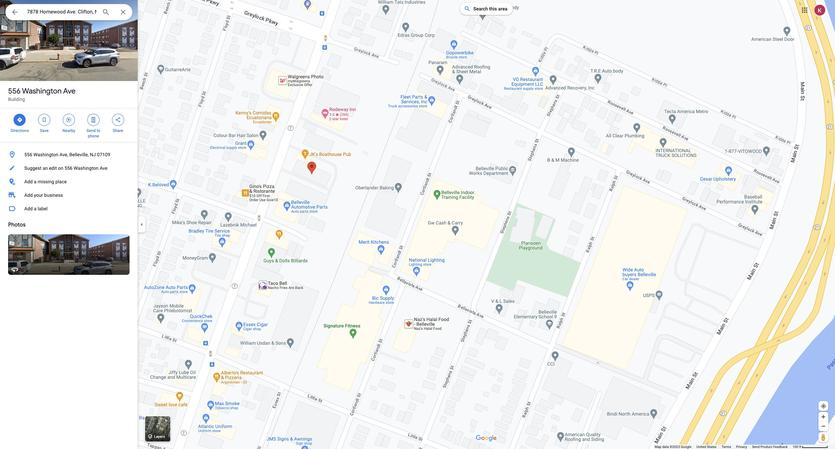 Task type: vqa. For each thing, say whether or not it's contained in the screenshot.

yes



Task type: describe. For each thing, give the bounding box(es) containing it.
add a label
[[24, 206, 48, 211]]

add your business link
[[0, 188, 138, 202]]

none field inside 7878 homewood ave. clifton, nj 07011 field
[[27, 8, 97, 16]]

search
[[474, 6, 488, 11]]

556 for ave
[[8, 86, 21, 96]]

share
[[113, 128, 123, 133]]

07109
[[97, 152, 110, 157]]

556 washington ave building
[[8, 86, 76, 102]]

phone
[[88, 134, 99, 138]]

suggest
[[24, 165, 42, 171]]


[[115, 116, 121, 124]]

send to phone
[[87, 128, 100, 138]]

nj
[[90, 152, 96, 157]]

united
[[697, 445, 707, 449]]


[[17, 116, 23, 124]]

zoom out image
[[821, 424, 826, 429]]

layers
[[154, 435, 165, 439]]

feedback
[[774, 445, 788, 449]]

556 washington ave main content
[[0, 0, 138, 449]]

to
[[97, 128, 100, 133]]

terms button
[[722, 445, 732, 449]]

show street view coverage image
[[819, 432, 829, 442]]


[[11, 7, 19, 17]]

your
[[34, 192, 43, 198]]

washington inside button
[[74, 165, 99, 171]]

add a missing place
[[24, 179, 67, 184]]

save
[[40, 128, 49, 133]]

united states button
[[697, 445, 717, 449]]

ave,
[[60, 152, 68, 157]]

missing
[[38, 179, 54, 184]]

google account: kenny nguyen  
(kenny.nguyen@adept.ai) image
[[815, 5, 826, 15]]

photos
[[8, 221, 26, 228]]

show your location image
[[821, 403, 827, 409]]

7878 Homewood Ave. Clifton, NJ 07011 field
[[5, 4, 132, 20]]

100 ft
[[793, 445, 802, 449]]

privacy
[[737, 445, 748, 449]]

united states
[[697, 445, 717, 449]]

send for send product feedback
[[753, 445, 760, 449]]

footer inside google maps element
[[655, 445, 793, 449]]

terms
[[722, 445, 732, 449]]

google maps element
[[0, 0, 836, 449]]

556 washington ave, belleville, nj 07109 button
[[0, 148, 138, 161]]

suggest an edit on 556 washington ave button
[[0, 161, 138, 175]]

edit
[[49, 165, 57, 171]]

send product feedback button
[[753, 445, 788, 449]]

556 for ave,
[[24, 152, 32, 157]]


[[41, 116, 47, 124]]

zoom in image
[[821, 414, 826, 419]]

map data ©2023 google
[[655, 445, 692, 449]]

washington for ave
[[22, 86, 62, 96]]

a for label
[[34, 206, 36, 211]]

on
[[58, 165, 63, 171]]



Task type: locate. For each thing, give the bounding box(es) containing it.
 button
[[5, 4, 24, 22]]

suggest an edit on 556 washington ave
[[24, 165, 108, 171]]

556 washington ave, belleville, nj 07109
[[24, 152, 110, 157]]

footer
[[655, 445, 793, 449]]

1 vertical spatial add
[[24, 192, 33, 198]]

ave
[[63, 86, 76, 96], [100, 165, 108, 171]]

actions for 556 washington ave region
[[0, 108, 138, 142]]

send
[[87, 128, 96, 133], [753, 445, 760, 449]]

1 horizontal spatial send
[[753, 445, 760, 449]]

0 horizontal spatial send
[[87, 128, 96, 133]]

washington for ave,
[[33, 152, 58, 157]]

556 up suggest in the left of the page
[[24, 152, 32, 157]]

2 vertical spatial 556
[[65, 165, 72, 171]]

a
[[34, 179, 36, 184], [34, 206, 36, 211]]

1 horizontal spatial ave
[[100, 165, 108, 171]]

100
[[793, 445, 799, 449]]

map
[[655, 445, 662, 449]]

states
[[707, 445, 717, 449]]

1 vertical spatial a
[[34, 206, 36, 211]]

search this area
[[474, 6, 508, 11]]

washington up an
[[33, 152, 58, 157]]

1 add from the top
[[24, 179, 33, 184]]

2 add from the top
[[24, 192, 33, 198]]

556 inside 556 washington ave building
[[8, 86, 21, 96]]

belleville,
[[69, 152, 89, 157]]

a left label
[[34, 206, 36, 211]]

ave up 
[[63, 86, 76, 96]]

add left label
[[24, 206, 33, 211]]

None field
[[27, 8, 97, 16]]

3 add from the top
[[24, 206, 33, 211]]

556 right on
[[65, 165, 72, 171]]

0 horizontal spatial 556
[[8, 86, 21, 96]]

0 vertical spatial 556
[[8, 86, 21, 96]]

send product feedback
[[753, 445, 788, 449]]

building
[[8, 97, 25, 102]]

washington
[[22, 86, 62, 96], [33, 152, 58, 157], [74, 165, 99, 171]]

1 vertical spatial 556
[[24, 152, 32, 157]]

privacy button
[[737, 445, 748, 449]]

1 a from the top
[[34, 179, 36, 184]]

0 vertical spatial ave
[[63, 86, 76, 96]]

collapse side panel image
[[138, 221, 146, 228]]

2 horizontal spatial 556
[[65, 165, 72, 171]]

an
[[43, 165, 48, 171]]

556 inside suggest an edit on 556 washington ave button
[[65, 165, 72, 171]]

this
[[489, 6, 497, 11]]

send up phone on the top of page
[[87, 128, 96, 133]]

556 up building
[[8, 86, 21, 96]]

1 horizontal spatial 556
[[24, 152, 32, 157]]

add for add your business
[[24, 192, 33, 198]]

0 vertical spatial send
[[87, 128, 96, 133]]

add for add a label
[[24, 206, 33, 211]]


[[66, 116, 72, 124]]

google
[[681, 445, 692, 449]]

2 a from the top
[[34, 206, 36, 211]]

a for missing
[[34, 179, 36, 184]]

add
[[24, 179, 33, 184], [24, 192, 33, 198], [24, 206, 33, 211]]

send inside button
[[753, 445, 760, 449]]

send left product
[[753, 445, 760, 449]]

washington up building
[[22, 86, 62, 96]]

 search field
[[5, 4, 132, 22]]

0 horizontal spatial ave
[[63, 86, 76, 96]]

add your business
[[24, 192, 63, 198]]

send inside send to phone
[[87, 128, 96, 133]]

add a missing place button
[[0, 175, 138, 188]]

ave inside button
[[100, 165, 108, 171]]

search this area button
[[460, 3, 513, 15]]

add a label button
[[0, 202, 138, 215]]

ft
[[800, 445, 802, 449]]

1 vertical spatial send
[[753, 445, 760, 449]]

product
[[761, 445, 773, 449]]

0 vertical spatial a
[[34, 179, 36, 184]]

place
[[55, 179, 67, 184]]

ave inside 556 washington ave building
[[63, 86, 76, 96]]

©2023
[[670, 445, 680, 449]]

washington inside button
[[33, 152, 58, 157]]

data
[[663, 445, 669, 449]]

business
[[44, 192, 63, 198]]

send for send to phone
[[87, 128, 96, 133]]

1 vertical spatial ave
[[100, 165, 108, 171]]

label
[[38, 206, 48, 211]]

washington inside 556 washington ave building
[[22, 86, 62, 96]]

1 vertical spatial washington
[[33, 152, 58, 157]]

556 inside 556 washington ave, belleville, nj 07109 button
[[24, 152, 32, 157]]

ave down 07109
[[100, 165, 108, 171]]

nearby
[[62, 128, 75, 133]]

footer containing map data ©2023 google
[[655, 445, 793, 449]]

a left missing
[[34, 179, 36, 184]]

washington down nj
[[74, 165, 99, 171]]

directions
[[11, 128, 29, 133]]


[[90, 116, 96, 124]]

0 vertical spatial add
[[24, 179, 33, 184]]

add for add a missing place
[[24, 179, 33, 184]]

add down suggest in the left of the page
[[24, 179, 33, 184]]

area
[[499, 6, 508, 11]]

0 vertical spatial washington
[[22, 86, 62, 96]]

add left the your
[[24, 192, 33, 198]]

2 vertical spatial washington
[[74, 165, 99, 171]]

556
[[8, 86, 21, 96], [24, 152, 32, 157], [65, 165, 72, 171]]

2 vertical spatial add
[[24, 206, 33, 211]]

100 ft button
[[793, 445, 828, 449]]



